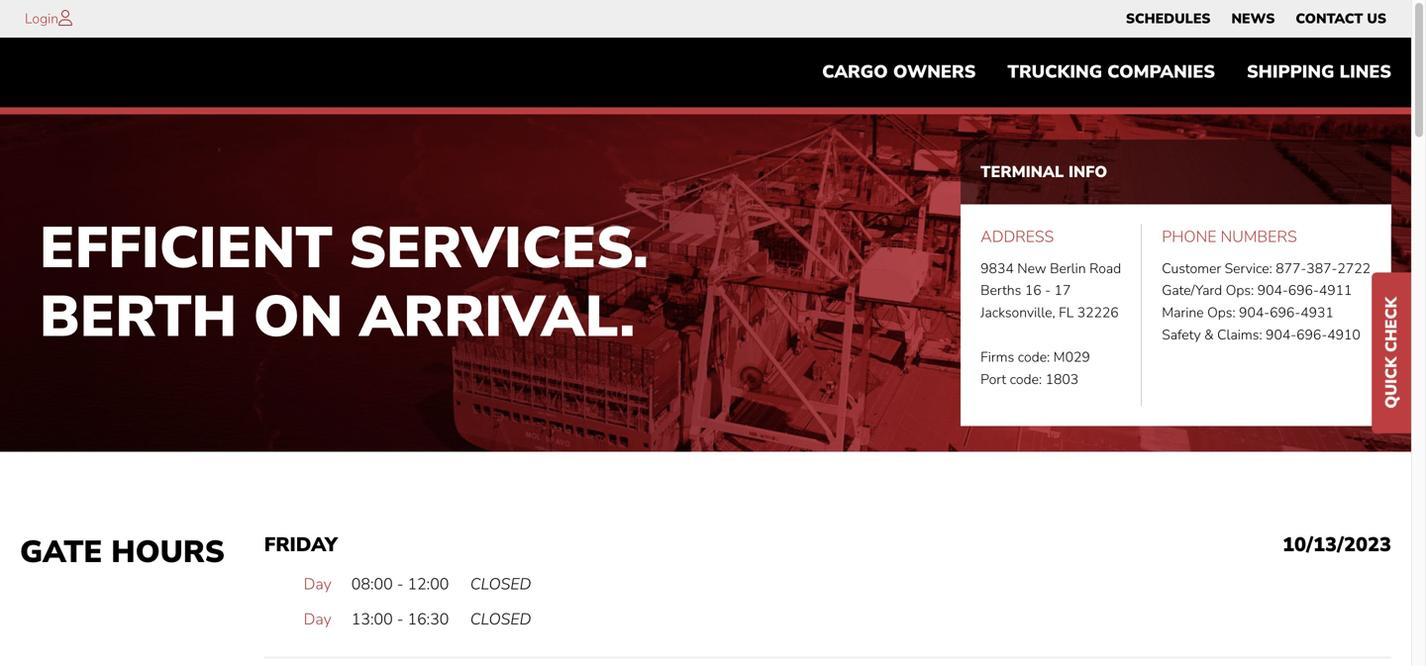 Task type: describe. For each thing, give the bounding box(es) containing it.
- for 16:30
[[397, 609, 404, 630]]

day for 08:00 - 12:00
[[304, 574, 332, 595]]

10/13/2023
[[1283, 532, 1392, 559]]

- inside 9834 new berlin road berths 16 - 17 jacksonville, fl 32226
[[1045, 282, 1051, 300]]

gate
[[20, 531, 102, 573]]

16
[[1025, 282, 1042, 300]]

service:
[[1225, 259, 1272, 278]]

shipping
[[1247, 60, 1335, 84]]

quick check link
[[1372, 273, 1411, 434]]

08:00
[[351, 574, 393, 595]]

contact us
[[1296, 9, 1387, 28]]

user image
[[59, 10, 72, 26]]

4910
[[1327, 326, 1361, 345]]

schedules link
[[1126, 5, 1211, 33]]

road
[[1090, 259, 1121, 278]]

9834
[[981, 259, 1014, 278]]

trucking
[[1008, 60, 1102, 84]]

phone numbers
[[1162, 227, 1297, 248]]

0 vertical spatial ops:
[[1226, 282, 1254, 300]]

berth
[[40, 278, 237, 356]]

1 vertical spatial 904-
[[1239, 304, 1270, 323]]

877-
[[1276, 259, 1307, 278]]

hours
[[111, 531, 225, 573]]

&
[[1204, 326, 1214, 345]]

0 vertical spatial code:
[[1018, 348, 1050, 367]]

on
[[253, 278, 343, 356]]

17
[[1054, 282, 1071, 300]]

shipping lines
[[1247, 60, 1392, 84]]

m029
[[1054, 348, 1090, 367]]

12:00
[[408, 574, 449, 595]]

quick check
[[1381, 297, 1402, 409]]

check
[[1381, 297, 1402, 353]]

1803
[[1045, 370, 1079, 389]]

terminal
[[981, 162, 1064, 183]]

cargo
[[822, 60, 888, 84]]

login
[[25, 9, 59, 28]]

contact
[[1296, 9, 1363, 28]]

claims:
[[1217, 326, 1262, 345]]

cargo owners
[[822, 60, 976, 84]]

trucking companies link
[[992, 52, 1231, 92]]

efficient
[[40, 209, 332, 288]]

friday
[[264, 532, 338, 559]]

shipping lines link
[[1231, 52, 1407, 92]]

closed for 13:00 - 16:30
[[470, 609, 531, 630]]

info
[[1069, 162, 1107, 183]]

gate/yard
[[1162, 282, 1222, 300]]

customer service: 877-387-2722 gate/yard ops: 904-696-4911 marine ops: 904-696-4931 safety & claims: 904-696-4910
[[1162, 259, 1371, 345]]

2722
[[1337, 259, 1371, 278]]



Task type: vqa. For each thing, say whether or not it's contained in the screenshot.
Enter reference number(s) Text Box
no



Task type: locate. For each thing, give the bounding box(es) containing it.
2 closed from the top
[[470, 609, 531, 630]]

day down the friday
[[304, 574, 332, 595]]

news link
[[1232, 5, 1275, 33]]

13:00 - 16:30
[[351, 609, 449, 630]]

day for 13:00 - 16:30
[[304, 609, 332, 630]]

code: up 1803
[[1018, 348, 1050, 367]]

companies
[[1107, 60, 1215, 84]]

berths
[[981, 282, 1021, 300]]

lines
[[1340, 60, 1392, 84]]

port
[[981, 370, 1006, 389]]

login link
[[25, 9, 59, 28]]

jacksonville,
[[981, 304, 1055, 323]]

menu bar containing cargo owners
[[806, 52, 1407, 92]]

1 vertical spatial menu bar
[[806, 52, 1407, 92]]

menu bar up shipping
[[1116, 5, 1397, 33]]

code:
[[1018, 348, 1050, 367], [1010, 370, 1042, 389]]

closed
[[470, 574, 531, 595], [470, 609, 531, 630]]

16:30
[[408, 609, 449, 630]]

trucking companies
[[1008, 60, 1215, 84]]

- left the 16:30 on the bottom of page
[[397, 609, 404, 630]]

new
[[1017, 259, 1046, 278]]

code: right port
[[1010, 370, 1042, 389]]

berlin
[[1050, 259, 1086, 278]]

contact us link
[[1296, 5, 1387, 33]]

news
[[1232, 9, 1275, 28]]

firms code:  m029 port code:  1803
[[981, 348, 1090, 389]]

-
[[1045, 282, 1051, 300], [397, 574, 404, 595], [397, 609, 404, 630]]

efficient services. berth on arrival.
[[40, 209, 649, 356]]

- for 12:00
[[397, 574, 404, 595]]

0 vertical spatial 696-
[[1288, 282, 1319, 300]]

9834 new berlin road berths 16 - 17 jacksonville, fl 32226
[[981, 259, 1121, 323]]

0 vertical spatial day
[[304, 574, 332, 595]]

2 vertical spatial 904-
[[1266, 326, 1297, 345]]

904- right claims:
[[1266, 326, 1297, 345]]

08:00 - 12:00
[[351, 574, 449, 595]]

13:00
[[351, 609, 393, 630]]

904-
[[1258, 282, 1288, 300], [1239, 304, 1270, 323], [1266, 326, 1297, 345]]

numbers
[[1221, 227, 1297, 248]]

us
[[1367, 9, 1387, 28]]

day
[[304, 574, 332, 595], [304, 609, 332, 630]]

1 vertical spatial day
[[304, 609, 332, 630]]

1 vertical spatial 696-
[[1270, 304, 1301, 323]]

1 vertical spatial -
[[397, 574, 404, 595]]

696-
[[1288, 282, 1319, 300], [1270, 304, 1301, 323], [1297, 326, 1327, 345]]

1 vertical spatial code:
[[1010, 370, 1042, 389]]

1 vertical spatial ops:
[[1207, 304, 1236, 323]]

1 closed from the top
[[470, 574, 531, 595]]

0 vertical spatial 904-
[[1258, 282, 1288, 300]]

closed right the 16:30 on the bottom of page
[[470, 609, 531, 630]]

safety
[[1162, 326, 1201, 345]]

quick
[[1381, 357, 1402, 409]]

1 day from the top
[[304, 574, 332, 595]]

32226
[[1077, 304, 1119, 323]]

ops:
[[1226, 282, 1254, 300], [1207, 304, 1236, 323]]

0 vertical spatial -
[[1045, 282, 1051, 300]]

2 day from the top
[[304, 609, 332, 630]]

0 vertical spatial closed
[[470, 574, 531, 595]]

terminal info
[[981, 162, 1107, 183]]

4931
[[1301, 304, 1334, 323]]

904- down 877-
[[1258, 282, 1288, 300]]

- left "17"
[[1045, 282, 1051, 300]]

904- up claims:
[[1239, 304, 1270, 323]]

387-
[[1307, 259, 1337, 278]]

firms
[[981, 348, 1014, 367]]

owners
[[893, 60, 976, 84]]

menu bar down schedules
[[806, 52, 1407, 92]]

menu bar
[[1116, 5, 1397, 33], [806, 52, 1407, 92]]

services.
[[349, 209, 649, 288]]

1 vertical spatial closed
[[470, 609, 531, 630]]

arrival.
[[360, 278, 635, 356]]

closed for 08:00 - 12:00
[[470, 574, 531, 595]]

marine
[[1162, 304, 1204, 323]]

4911
[[1319, 282, 1352, 300]]

day left 13:00
[[304, 609, 332, 630]]

fl
[[1059, 304, 1074, 323]]

gate hours
[[20, 531, 225, 573]]

closed right 12:00 on the left bottom of page
[[470, 574, 531, 595]]

- right 08:00
[[397, 574, 404, 595]]

ops: up &
[[1207, 304, 1236, 323]]

0 vertical spatial menu bar
[[1116, 5, 1397, 33]]

customer
[[1162, 259, 1221, 278]]

2 vertical spatial -
[[397, 609, 404, 630]]

2 vertical spatial 696-
[[1297, 326, 1327, 345]]

schedules
[[1126, 9, 1211, 28]]

phone
[[1162, 227, 1217, 248]]

cargo owners link
[[806, 52, 992, 92]]

address
[[981, 227, 1054, 248]]

menu bar containing schedules
[[1116, 5, 1397, 33]]

ops: down service:
[[1226, 282, 1254, 300]]



